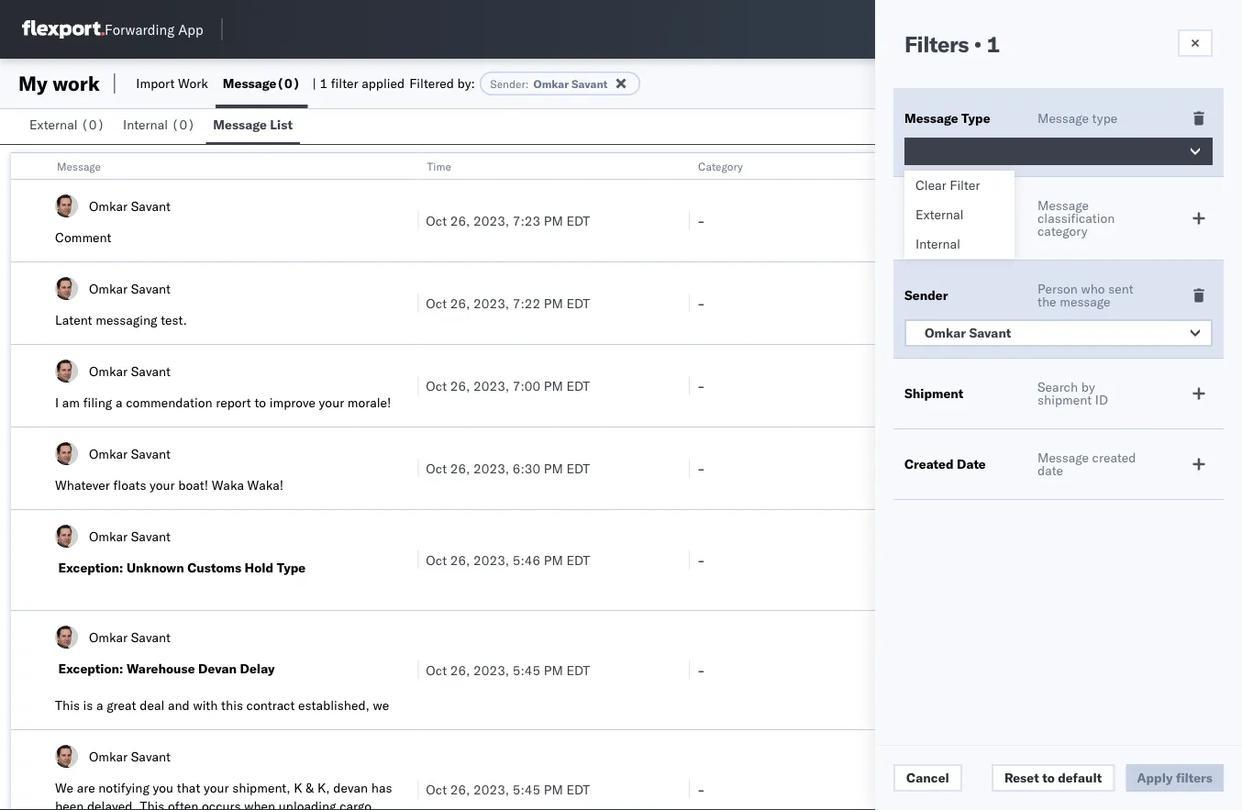 Task type: locate. For each thing, give the bounding box(es) containing it.
0 horizontal spatial work
[[53, 71, 100, 96]]

message for message type
[[1038, 110, 1090, 126]]

internal down import
[[123, 117, 168, 133]]

item/shipment
[[1038, 159, 1113, 173]]

you
[[153, 780, 174, 796]]

7:22
[[513, 295, 541, 311]]

1 vertical spatial external
[[916, 207, 964, 223]]

this
[[221, 698, 243, 714]]

a right 'is' on the bottom left of page
[[96, 698, 103, 714]]

to inside button
[[1043, 770, 1055, 786]]

1 458574 from the top
[[1007, 212, 1055, 229]]

(0) down work
[[171, 117, 195, 133]]

savant for we
[[131, 749, 171, 765]]

5 2023, from the top
[[474, 552, 510, 568]]

2 458574 from the top
[[1007, 295, 1055, 311]]

1 edt from the top
[[567, 212, 590, 229]]

2 5:45 from the top
[[513, 782, 541, 798]]

1 horizontal spatial to
[[1043, 770, 1055, 786]]

omkar savant for comment
[[89, 198, 171, 214]]

4 26, from the top
[[450, 460, 470, 476]]

1 vertical spatial category
[[905, 210, 961, 226]]

message inside message created date
[[1038, 450, 1090, 466]]

1 right •
[[987, 30, 1000, 58]]

type right hold
[[277, 560, 306, 576]]

edt for hold
[[567, 552, 590, 568]]

flex- right shipment
[[969, 378, 1007, 394]]

7 pm from the top
[[544, 782, 563, 798]]

1 vertical spatial 458574
[[1007, 295, 1055, 311]]

3 26, from the top
[[450, 378, 470, 394]]

omkar savant up notifying
[[89, 749, 171, 765]]

omkar up comment
[[89, 198, 128, 214]]

savant up the commendation
[[131, 363, 171, 379]]

5 26, from the top
[[450, 552, 470, 568]]

omkar up floats at the left bottom
[[89, 446, 128, 462]]

omkar savant up messaging
[[89, 280, 171, 296]]

(0) inside "button"
[[171, 117, 195, 133]]

7 26, from the top
[[450, 782, 470, 798]]

0 vertical spatial internal
[[123, 117, 168, 133]]

3 pm from the top
[[544, 378, 563, 394]]

message inside message classification category
[[1038, 197, 1090, 213]]

| 1 filter applied filtered by:
[[312, 75, 475, 91]]

2 oct 26, 2023, 5:45 pm edt from the top
[[426, 782, 590, 798]]

1 vertical spatial work
[[1011, 159, 1035, 173]]

Search Shipments (/) text field
[[891, 16, 1068, 43]]

edt for latent messaging test.
[[567, 295, 590, 311]]

omkar for we
[[89, 749, 128, 765]]

omkar for exception:
[[89, 528, 128, 544]]

1 horizontal spatial type
[[962, 110, 991, 126]]

1 resize handle column header from the left
[[396, 153, 418, 811]]

omkar savant
[[89, 198, 171, 214], [89, 280, 171, 296], [925, 325, 1012, 341], [89, 363, 171, 379], [89, 446, 171, 462], [89, 528, 171, 544], [89, 629, 171, 645], [89, 749, 171, 765]]

latent
[[55, 312, 92, 328]]

0 vertical spatial your
[[319, 395, 344, 411]]

omkar savant up shipment
[[925, 325, 1012, 341]]

message left type
[[1038, 110, 1090, 126]]

3 edt from the top
[[567, 378, 590, 394]]

(0) inside "button"
[[81, 117, 105, 133]]

message for message list
[[213, 117, 267, 133]]

458574 left default
[[1007, 782, 1055, 798]]

458574 up omkar savant button
[[1007, 295, 1055, 311]]

5 oct from the top
[[426, 552, 447, 568]]

3 flex- from the top
[[969, 782, 1007, 798]]

26, for you
[[450, 782, 470, 798]]

default
[[1058, 770, 1103, 786]]

|
[[312, 75, 316, 91]]

flex- 1366815
[[969, 460, 1063, 476]]

omkar savant for whatever
[[89, 446, 171, 462]]

message
[[223, 75, 277, 91], [905, 110, 959, 126], [1038, 110, 1090, 126], [213, 117, 267, 133], [57, 159, 101, 173], [1038, 197, 1090, 213], [1038, 450, 1090, 466]]

will
[[55, 716, 75, 732]]

26, for boat!
[[450, 460, 470, 476]]

devan
[[333, 780, 368, 796]]

savant up whatever floats your boat! waka waka!
[[131, 446, 171, 462]]

4 - from the top
[[697, 460, 705, 476]]

2 edt from the top
[[567, 295, 590, 311]]

omkar savant up warehouse
[[89, 629, 171, 645]]

internal down clear
[[916, 236, 961, 252]]

partnership.
[[182, 716, 253, 732]]

i am filing a commendation report to improve your morale!
[[55, 395, 391, 411]]

4 edt from the top
[[567, 460, 590, 476]]

i
[[55, 395, 59, 411]]

0 vertical spatial to
[[255, 395, 266, 411]]

(0) down my work
[[81, 117, 105, 133]]

1 horizontal spatial 1
[[987, 30, 1000, 58]]

2 vertical spatial flex-
[[969, 782, 1007, 798]]

0 horizontal spatial type
[[277, 560, 306, 576]]

1 horizontal spatial sender
[[905, 287, 949, 303]]

sender
[[490, 77, 526, 90], [905, 287, 949, 303]]

message for message created date
[[1038, 450, 1090, 466]]

omkar right :
[[534, 77, 569, 90]]

omkar savant up filing
[[89, 363, 171, 379]]

we are notifying you that your shipment, k & k, devan has
[[55, 780, 392, 796]]

2 resize handle column header from the left
[[667, 153, 689, 811]]

person who sent the message
[[1038, 281, 1134, 310]]

0 horizontal spatial external
[[29, 117, 78, 133]]

omkar savant up comment
[[89, 198, 171, 214]]

we
[[55, 780, 73, 796]]

filter
[[331, 75, 358, 91]]

pm for a
[[544, 378, 563, 394]]

2 flex- from the top
[[969, 460, 1007, 476]]

0 horizontal spatial category
[[698, 159, 743, 173]]

26,
[[450, 212, 470, 229], [450, 295, 470, 311], [450, 378, 470, 394], [450, 460, 470, 476], [450, 552, 470, 568], [450, 662, 470, 678], [450, 782, 470, 798]]

to right report
[[255, 395, 266, 411]]

a down great
[[118, 716, 125, 732]]

7 - from the top
[[697, 782, 705, 798]]

2023, for a
[[474, 378, 510, 394]]

3 oct from the top
[[426, 378, 447, 394]]

to right reset
[[1043, 770, 1055, 786]]

1854269
[[1007, 378, 1063, 394]]

message up message list in the top left of the page
[[223, 75, 277, 91]]

1 vertical spatial 5:45
[[513, 782, 541, 798]]

sender for sender : omkar savant
[[490, 77, 526, 90]]

lucrative
[[128, 716, 178, 732]]

0 vertical spatial oct 26, 2023, 5:45 pm edt
[[426, 662, 590, 678]]

type up 'related'
[[962, 110, 991, 126]]

savant up "unknown"
[[131, 528, 171, 544]]

external down my work
[[29, 117, 78, 133]]

7 oct from the top
[[426, 782, 447, 798]]

omkar down create
[[89, 749, 128, 765]]

exception: up 'is' on the bottom left of page
[[58, 661, 123, 677]]

6 oct from the top
[[426, 662, 447, 678]]

omkar up latent messaging test.
[[89, 280, 128, 296]]

2023, for hold
[[474, 552, 510, 568]]

resize handle column header
[[396, 153, 418, 811], [667, 153, 689, 811], [938, 153, 961, 811], [1210, 153, 1232, 811]]

1 horizontal spatial work
[[1011, 159, 1035, 173]]

0 vertical spatial type
[[962, 110, 991, 126]]

work up the external (0)
[[53, 71, 100, 96]]

5 pm from the top
[[544, 552, 563, 568]]

2 horizontal spatial (0)
[[277, 75, 301, 91]]

savant up flex- 1854269
[[970, 325, 1012, 341]]

(0) left |
[[277, 75, 301, 91]]

edt
[[567, 212, 590, 229], [567, 295, 590, 311], [567, 378, 590, 394], [567, 460, 590, 476], [567, 552, 590, 568], [567, 662, 590, 678], [567, 782, 590, 798]]

0 vertical spatial a
[[116, 395, 123, 411]]

oct 26, 2023, 7:23 pm edt
[[426, 212, 590, 229]]

resize handle column header for category
[[938, 153, 961, 811]]

test.
[[161, 312, 187, 328]]

message down 'external (0)' "button" in the top of the page
[[57, 159, 101, 173]]

message left list
[[213, 117, 267, 133]]

flex-
[[969, 378, 1007, 394], [969, 460, 1007, 476], [969, 782, 1007, 798]]

2 - from the top
[[697, 295, 705, 311]]

omkar savant up "unknown"
[[89, 528, 171, 544]]

savant down lucrative
[[131, 749, 171, 765]]

1 horizontal spatial external
[[916, 207, 964, 223]]

omkar savant up floats at the left bottom
[[89, 446, 171, 462]]

omkar savant for i
[[89, 363, 171, 379]]

2 exception: from the top
[[58, 661, 123, 677]]

(0) for external (0)
[[81, 117, 105, 133]]

26, for hold
[[450, 552, 470, 568]]

pm for latent messaging test.
[[544, 295, 563, 311]]

0 horizontal spatial internal
[[123, 117, 168, 133]]

list box containing clear filter
[[905, 171, 1015, 259]]

1 vertical spatial exception:
[[58, 661, 123, 677]]

omkar inside button
[[925, 325, 967, 341]]

pm for boat!
[[544, 460, 563, 476]]

a right filing
[[116, 395, 123, 411]]

edt for you
[[567, 782, 590, 798]]

1 horizontal spatial internal
[[916, 236, 961, 252]]

savant down the internal (0) "button"
[[131, 198, 171, 214]]

and
[[168, 698, 190, 714]]

import work button
[[129, 59, 216, 108]]

external inside list box
[[916, 207, 964, 223]]

6:30
[[513, 460, 541, 476]]

internal
[[123, 117, 168, 133], [916, 236, 961, 252]]

1 flex- from the top
[[969, 378, 1007, 394]]

omkar up filing
[[89, 363, 128, 379]]

4 oct from the top
[[426, 460, 447, 476]]

3 - from the top
[[697, 378, 705, 394]]

7 edt from the top
[[567, 782, 590, 798]]

shipment
[[905, 386, 964, 402]]

waka
[[212, 477, 244, 493]]

internal inside "button"
[[123, 117, 168, 133]]

category
[[698, 159, 743, 173], [905, 210, 961, 226]]

omkar up shipment
[[925, 325, 967, 341]]

0 vertical spatial external
[[29, 117, 78, 133]]

message (0)
[[223, 75, 301, 91]]

1 exception: from the top
[[58, 560, 123, 576]]

shipment,
[[232, 780, 291, 796]]

2 pm from the top
[[544, 295, 563, 311]]

message inside button
[[213, 117, 267, 133]]

omkar savant for latent
[[89, 280, 171, 296]]

message up category
[[1038, 197, 1090, 213]]

0 vertical spatial 5:45
[[513, 662, 541, 678]]

1 vertical spatial oct 26, 2023, 5:45 pm edt
[[426, 782, 590, 798]]

external inside "button"
[[29, 117, 78, 133]]

am
[[62, 395, 80, 411]]

message left 'created'
[[1038, 450, 1090, 466]]

flex- right cancel button
[[969, 782, 1007, 798]]

1 vertical spatial 1
[[320, 75, 328, 91]]

2 vertical spatial a
[[118, 716, 125, 732]]

exception: for exception: warehouse devan delay
[[58, 661, 123, 677]]

work
[[53, 71, 100, 96], [1011, 159, 1035, 173]]

internal inside list box
[[916, 236, 961, 252]]

0 vertical spatial work
[[53, 71, 100, 96]]

5 edt from the top
[[567, 552, 590, 568]]

flex- right created
[[969, 460, 1007, 476]]

exception: unknown customs hold type
[[58, 560, 306, 576]]

0 vertical spatial 458574
[[1007, 212, 1055, 229]]

2 vertical spatial your
[[204, 780, 229, 796]]

5 - from the top
[[697, 552, 705, 568]]

1 vertical spatial internal
[[916, 236, 961, 252]]

message list button
[[206, 108, 300, 144]]

•
[[974, 30, 982, 58]]

1 vertical spatial to
[[1043, 770, 1055, 786]]

458574 for oct 26, 2023, 7:22 pm edt
[[1007, 295, 1055, 311]]

2 2023, from the top
[[474, 295, 510, 311]]

message up clear
[[905, 110, 959, 126]]

3 resize handle column header from the left
[[938, 153, 961, 811]]

omkar down floats at the left bottom
[[89, 528, 128, 544]]

2 26, from the top
[[450, 295, 470, 311]]

internal for internal (0)
[[123, 117, 168, 133]]

0 vertical spatial sender
[[490, 77, 526, 90]]

savant right :
[[572, 77, 608, 90]]

that
[[177, 780, 200, 796]]

1 horizontal spatial (0)
[[171, 117, 195, 133]]

1 right |
[[320, 75, 328, 91]]

external down clear filter
[[916, 207, 964, 223]]

1 vertical spatial sender
[[905, 287, 949, 303]]

0 horizontal spatial sender
[[490, 77, 526, 90]]

-
[[697, 212, 705, 229], [697, 295, 705, 311], [697, 378, 705, 394], [697, 460, 705, 476], [697, 552, 705, 568], [697, 662, 705, 678], [697, 782, 705, 798]]

exception: for exception: unknown customs hold type
[[58, 560, 123, 576]]

category
[[1038, 223, 1088, 239]]

whatever
[[55, 477, 110, 493]]

savant up test.
[[131, 280, 171, 296]]

oct
[[426, 212, 447, 229], [426, 295, 447, 311], [426, 378, 447, 394], [426, 460, 447, 476], [426, 552, 447, 568], [426, 662, 447, 678], [426, 782, 447, 798]]

2023, for latent messaging test.
[[474, 295, 510, 311]]

message for message type
[[905, 110, 959, 126]]

latent messaging test.
[[55, 312, 187, 328]]

edt for a
[[567, 378, 590, 394]]

customs
[[187, 560, 242, 576]]

omkar for latent
[[89, 280, 128, 296]]

7:00
[[513, 378, 541, 394]]

created
[[1093, 450, 1137, 466]]

notifying
[[98, 780, 150, 796]]

0 horizontal spatial (0)
[[81, 117, 105, 133]]

a
[[116, 395, 123, 411], [96, 698, 103, 714], [118, 716, 125, 732]]

458574 down related work item/shipment
[[1007, 212, 1055, 229]]

message
[[1060, 294, 1111, 310]]

shipment
[[1038, 392, 1092, 408]]

resize handle column header for related work item/shipment
[[1210, 153, 1232, 811]]

- for you
[[697, 782, 705, 798]]

omkar for whatever
[[89, 446, 128, 462]]

work
[[178, 75, 208, 91]]

4 2023, from the top
[[474, 460, 510, 476]]

list box
[[905, 171, 1015, 259]]

4 pm from the top
[[544, 460, 563, 476]]

reset to default button
[[992, 765, 1115, 792]]

savant for latent
[[131, 280, 171, 296]]

your left the boat!
[[150, 477, 175, 493]]

commendation
[[126, 395, 213, 411]]

4 resize handle column header from the left
[[1210, 153, 1232, 811]]

0 horizontal spatial to
[[255, 395, 266, 411]]

work for related
[[1011, 159, 1035, 173]]

1 vertical spatial your
[[150, 477, 175, 493]]

comment
[[55, 229, 111, 246]]

0 vertical spatial flex-
[[969, 378, 1007, 394]]

- for latent messaging test.
[[697, 295, 705, 311]]

1 vertical spatial flex-
[[969, 460, 1007, 476]]

7 2023, from the top
[[474, 782, 510, 798]]

k,
[[318, 780, 330, 796]]

your left morale!
[[319, 395, 344, 411]]

2 vertical spatial 458574
[[1007, 782, 1055, 798]]

0 vertical spatial exception:
[[58, 560, 123, 576]]

message for message (0)
[[223, 75, 277, 91]]

2 oct from the top
[[426, 295, 447, 311]]

0 horizontal spatial your
[[150, 477, 175, 493]]

5:45
[[513, 662, 541, 678], [513, 782, 541, 798]]

0 vertical spatial category
[[698, 159, 743, 173]]

deal
[[140, 698, 165, 714]]

your right that
[[204, 780, 229, 796]]

oct for boat!
[[426, 460, 447, 476]]

3 2023, from the top
[[474, 378, 510, 394]]

reset
[[1005, 770, 1040, 786]]

pm
[[544, 212, 563, 229], [544, 295, 563, 311], [544, 378, 563, 394], [544, 460, 563, 476], [544, 552, 563, 568], [544, 662, 563, 678], [544, 782, 563, 798]]

related work item/shipment
[[970, 159, 1113, 173]]

create
[[78, 716, 115, 732]]

exception: left "unknown"
[[58, 560, 123, 576]]

work right 'related'
[[1011, 159, 1035, 173]]

edt for boat!
[[567, 460, 590, 476]]

- for hold
[[697, 552, 705, 568]]



Task type: describe. For each thing, give the bounding box(es) containing it.
26, for a
[[450, 378, 470, 394]]

oct for latent messaging test.
[[426, 295, 447, 311]]

flex- for 458574
[[969, 782, 1007, 798]]

2023, for you
[[474, 782, 510, 798]]

classification
[[1038, 210, 1116, 226]]

type
[[1093, 110, 1118, 126]]

internal for internal
[[916, 236, 961, 252]]

1 - from the top
[[697, 212, 705, 229]]

1 oct 26, 2023, 5:45 pm edt from the top
[[426, 662, 590, 678]]

6 2023, from the top
[[474, 662, 510, 678]]

6 pm from the top
[[544, 662, 563, 678]]

oct for hold
[[426, 552, 447, 568]]

cancel
[[907, 770, 950, 786]]

hold
[[245, 560, 274, 576]]

6 edt from the top
[[567, 662, 590, 678]]

savant for comment
[[131, 198, 171, 214]]

savant up warehouse
[[131, 629, 171, 645]]

sent
[[1109, 281, 1134, 297]]

external (0)
[[29, 117, 105, 133]]

:
[[526, 77, 529, 90]]

flexport. image
[[22, 20, 105, 39]]

external for external (0)
[[29, 117, 78, 133]]

whatever floats your boat! waka waka!
[[55, 477, 284, 493]]

filtered
[[410, 75, 454, 91]]

omkar up warehouse
[[89, 629, 128, 645]]

omkar savant for we
[[89, 749, 171, 765]]

oct for a
[[426, 378, 447, 394]]

1 2023, from the top
[[474, 212, 510, 229]]

floats
[[113, 477, 146, 493]]

0 horizontal spatial 1
[[320, 75, 328, 91]]

date
[[957, 456, 986, 472]]

import work
[[136, 75, 208, 91]]

1 5:45 from the top
[[513, 662, 541, 678]]

omkar for i
[[89, 363, 128, 379]]

1 horizontal spatial your
[[204, 780, 229, 796]]

forwarding
[[105, 21, 175, 38]]

message list
[[213, 117, 293, 133]]

flex- 458574
[[969, 782, 1055, 798]]

established,
[[298, 698, 370, 714]]

omkar savant button
[[905, 319, 1213, 347]]

waka!
[[247, 477, 284, 493]]

internal (0) button
[[116, 108, 206, 144]]

message for message
[[57, 159, 101, 173]]

external for external
[[916, 207, 964, 223]]

2 horizontal spatial your
[[319, 395, 344, 411]]

resize handle column header for message
[[396, 153, 418, 811]]

forwarding app link
[[22, 20, 203, 39]]

1 vertical spatial a
[[96, 698, 103, 714]]

this is a great deal and with this contract established, we will create a lucrative partnership.
[[55, 698, 389, 732]]

search by shipment id
[[1038, 379, 1109, 408]]

we
[[373, 698, 389, 714]]

import
[[136, 75, 175, 91]]

oct 26, 2023, 6:30 pm edt
[[426, 460, 590, 476]]

clear
[[916, 177, 947, 193]]

time
[[427, 159, 451, 173]]

&
[[306, 780, 314, 796]]

filter
[[950, 177, 981, 193]]

oct 26, 2023, 5:46 pm edt
[[426, 552, 590, 568]]

delay
[[240, 661, 275, 677]]

savant for i
[[131, 363, 171, 379]]

by:
[[458, 75, 475, 91]]

message for message classification category
[[1038, 197, 1090, 213]]

great
[[107, 698, 136, 714]]

message created date
[[1038, 450, 1137, 479]]

date
[[1038, 463, 1064, 479]]

oct 26, 2023, 7:22 pm edt
[[426, 295, 590, 311]]

report
[[216, 395, 251, 411]]

created date
[[905, 456, 986, 472]]

omkar for comment
[[89, 198, 128, 214]]

(0) for message (0)
[[277, 75, 301, 91]]

flex- for 1366815
[[969, 460, 1007, 476]]

filing
[[83, 395, 112, 411]]

app
[[178, 21, 203, 38]]

morale!
[[348, 395, 391, 411]]

applied
[[362, 75, 405, 91]]

unknown
[[127, 560, 184, 576]]

the
[[1038, 294, 1057, 310]]

id
[[1096, 392, 1109, 408]]

savant for whatever
[[131, 446, 171, 462]]

3 458574 from the top
[[1007, 782, 1055, 798]]

flex- for 1854269
[[969, 378, 1007, 394]]

1 oct from the top
[[426, 212, 447, 229]]

oct for you
[[426, 782, 447, 798]]

are
[[77, 780, 95, 796]]

2023, for boat!
[[474, 460, 510, 476]]

26, for latent messaging test.
[[450, 295, 470, 311]]

1 vertical spatial type
[[277, 560, 306, 576]]

1 horizontal spatial category
[[905, 210, 961, 226]]

oct 26, 2023, 7:00 pm edt
[[426, 378, 590, 394]]

related
[[970, 159, 1008, 173]]

has
[[372, 780, 392, 796]]

(0) for internal (0)
[[171, 117, 195, 133]]

- for boat!
[[697, 460, 705, 476]]

savant for exception:
[[131, 528, 171, 544]]

pm for hold
[[544, 552, 563, 568]]

filters
[[905, 30, 969, 58]]

resize handle column header for time
[[667, 153, 689, 811]]

0 vertical spatial 1
[[987, 30, 1000, 58]]

savant inside omkar savant button
[[970, 325, 1012, 341]]

list
[[270, 117, 293, 133]]

devan
[[198, 661, 237, 677]]

- for a
[[697, 378, 705, 394]]

messaging
[[96, 312, 157, 328]]

filters • 1
[[905, 30, 1000, 58]]

458574 for oct 26, 2023, 7:23 pm edt
[[1007, 212, 1055, 229]]

person
[[1038, 281, 1078, 297]]

1 26, from the top
[[450, 212, 470, 229]]

k
[[294, 780, 303, 796]]

external (0) button
[[22, 108, 116, 144]]

6 26, from the top
[[450, 662, 470, 678]]

omkar savant inside button
[[925, 325, 1012, 341]]

boat!
[[178, 477, 208, 493]]

my
[[18, 71, 48, 96]]

forwarding app
[[105, 21, 203, 38]]

work for my
[[53, 71, 100, 96]]

exception: warehouse devan delay
[[58, 661, 275, 677]]

omkar savant for exception:
[[89, 528, 171, 544]]

6 - from the top
[[697, 662, 705, 678]]

contract
[[247, 698, 295, 714]]

pm for you
[[544, 782, 563, 798]]

search
[[1038, 379, 1079, 395]]

reset to default
[[1005, 770, 1103, 786]]

1 pm from the top
[[544, 212, 563, 229]]

7:23
[[513, 212, 541, 229]]

cancel button
[[894, 765, 963, 792]]

sender for sender
[[905, 287, 949, 303]]

internal (0)
[[123, 117, 195, 133]]

my work
[[18, 71, 100, 96]]



Task type: vqa. For each thing, say whether or not it's contained in the screenshot.
5th Schedule Pickup from Los Angeles, CA button from the bottom Schedule Pickup from Los Angeles, CA link
no



